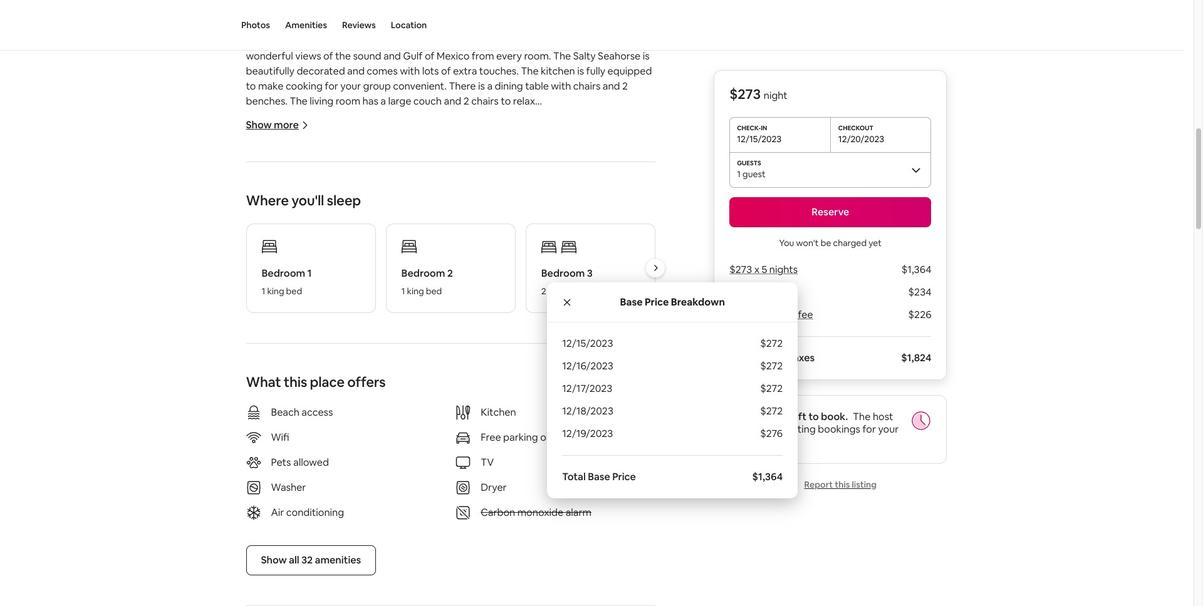 Task type: vqa. For each thing, say whether or not it's contained in the screenshot.
Amenities button
yes



Task type: locate. For each thing, give the bounding box(es) containing it.
offers
[[347, 374, 386, 391]]

12/15/2023 inside base price breakdown dialog
[[563, 337, 613, 350]]

a inside please note the following: 1. minimum age for the primary renter is 25, and primary renter must be present for the entire stay. 2. maximum occupancy numbers include children 3 and over and cannot be exceeded at any time. 3. all of our homes are non-smoking. 4. a signed rental agreement is required, which contains additional rules and guidance.
[[256, 305, 264, 318]]

2 horizontal spatial this
[[589, 34, 607, 48]]

mexico up room.
[[523, 34, 556, 48]]

1 horizontal spatial price
[[645, 296, 669, 309]]

1 horizontal spatial time
[[428, 335, 449, 348]]

towels
[[522, 140, 552, 153]]

are inside please note the following: 1. minimum age for the primary renter is 25, and primary renter must be present for the entire stay. 2. maximum occupancy numbers include children 3 and over and cannot be exceeded at any time. 3. all of our homes are non-smoking. 4. a signed rental agreement is required, which contains additional rules and guidance.
[[334, 290, 349, 303]]

report this listing
[[805, 480, 877, 491]]

for right age
[[320, 230, 334, 243]]

living
[[310, 95, 334, 108]]

1 right "3."
[[262, 286, 265, 297]]

0 vertical spatial this
[[284, 374, 307, 391]]

of right all
[[270, 290, 280, 303]]

1 horizontal spatial chairs
[[574, 79, 601, 93]]

1 vertical spatial seahorse
[[598, 49, 641, 63]]

are up agreement
[[334, 290, 349, 303]]

out
[[410, 335, 426, 348]]

a right ;).
[[543, 170, 550, 183]]

2 $273 from the top
[[730, 263, 752, 276]]

take
[[256, 365, 278, 379]]

accepting
[[770, 423, 816, 436]]

for up living
[[325, 79, 338, 93]]

table,
[[358, 34, 383, 48]]

1 vertical spatial a
[[256, 305, 264, 318]]

is inside the as with all of our dauphin island beach rentals, all linens and towels are provided, wifi, along with a fully-outfitted kitchen. there will be a starter pack of toilet paper, paper towels, and trash bags; please plan on bringing more for day 2 ;).  a great beach vacation is waiting on you!
[[246, 185, 253, 198]]

home
[[246, 426, 274, 439]]

1 bed from the left
[[286, 286, 302, 297]]

as
[[246, 140, 258, 153]]

base
[[620, 296, 643, 309], [588, 471, 611, 484]]

on
[[407, 170, 419, 183], [291, 185, 303, 198], [403, 365, 414, 379], [541, 431, 552, 444]]

1 horizontal spatial in
[[390, 395, 398, 409]]

0 horizontal spatial king
[[267, 286, 284, 297]]

maximum inside 8. take the trash can to the street on monday night and friday night. 9. this home is pet-friendly, dogs only, 2-pet maximum limit - $100 pet fee per dog applies. this fee is not included in the airbnb quote and would be an additional charge. 10. cargo lifts are not available to guests and can not be used. they are not permitted by home owner insurance policies.
[[449, 380, 494, 394]]

the up table
[[521, 64, 539, 78]]

$272 for 12/15/2023
[[761, 337, 783, 350]]

included
[[349, 395, 388, 409]]

bedroom 3 2 queen beds
[[542, 267, 596, 297]]

stop
[[747, 423, 768, 436]]

in down signed
[[289, 335, 297, 348]]

0 vertical spatial a
[[543, 170, 550, 183]]

0 vertical spatial total
[[730, 352, 753, 365]]

table
[[526, 79, 549, 93]]

$1,364 down "soon."
[[753, 471, 783, 484]]

2 horizontal spatial fee
[[798, 308, 814, 322]]

nights
[[770, 263, 798, 276]]

benches.
[[246, 95, 288, 108]]

great inside the as with all of our dauphin island beach rentals, all linens and towels are provided, wifi, along with a fully-outfitted kitchen. there will be a starter pack of toilet paper, paper towels, and trash bags; please plan on bringing more for day 2 ;).  a great beach vacation is waiting on you!
[[552, 170, 577, 183]]

tv
[[481, 456, 494, 469]]

there down extra
[[449, 79, 476, 93]]

this inside salty seahorse is a beautiful, new, waterfront 4 bedroom, 3 bath home with a unique game room with a pool table, wine chiller and great gulf of mexico views. this home has wonderful views of the sound and gulf of mexico from every room. the salty seahorse is beautifully decorated and comes with lots of extra touches. the kitchen is fully equipped to make cooking for your group convenient. there is a dining table with chairs and 2 benches. the living room has a large couch and 2 chairs to relax
[[589, 34, 607, 48]]

a left unique
[[592, 19, 597, 32]]

1 vertical spatial in
[[390, 395, 398, 409]]

waiting
[[255, 185, 289, 198]]

1 horizontal spatial great
[[552, 170, 577, 183]]

0 vertical spatial in
[[289, 335, 297, 348]]

more inside the as with all of our dauphin island beach rentals, all linens and towels are provided, wifi, along with a fully-outfitted kitchen. there will be a starter pack of toilet paper, paper towels, and trash bags; please plan on bringing more for day 2 ;).  a great beach vacation is waiting on you!
[[462, 170, 486, 183]]

are up toilet
[[555, 140, 569, 153]]

not down 'pet-'
[[331, 395, 346, 409]]

along
[[246, 155, 272, 168]]

1 vertical spatial chairs
[[472, 95, 499, 108]]

0 horizontal spatial our
[[282, 290, 297, 303]]

1 primary from the left
[[354, 230, 389, 243]]

the inside salty seahorse is a beautiful, new, waterfront 4 bedroom, 3 bath home with a unique game room with a pool table, wine chiller and great gulf of mexico views. this home has wonderful views of the sound and gulf of mexico from every room. the salty seahorse is beautifully decorated and comes with lots of extra touches. the kitchen is fully equipped to make cooking for your group convenient. there is a dining table with chairs and 2 benches. the living room has a large couch and 2 chairs to relax
[[335, 49, 351, 63]]

maximum up time.
[[256, 260, 301, 273]]

12/15/2023 down $273 night
[[737, 134, 782, 145]]

0 vertical spatial trash
[[301, 170, 324, 183]]

0 vertical spatial 12/15/2023
[[737, 134, 782, 145]]

and right "guests" on the left
[[433, 411, 450, 424]]

is down 'pet-'
[[322, 395, 328, 409]]

show inside button
[[261, 554, 287, 567]]

bedroom for bedroom 3
[[542, 267, 585, 280]]

by
[[639, 411, 651, 424]]

1 up homes
[[308, 267, 312, 280]]

bedroom for bedroom 2
[[402, 267, 445, 280]]

base price breakdown
[[620, 296, 725, 309]]

0 horizontal spatial fee
[[304, 395, 319, 409]]

3 $272 from the top
[[761, 382, 783, 396]]

sound
[[353, 49, 382, 63]]

3 right children
[[478, 260, 483, 273]]

1 horizontal spatial 12/15/2023
[[737, 134, 782, 145]]

renter
[[391, 230, 422, 243], [506, 230, 537, 243]]

you won't be charged yet
[[780, 238, 882, 249]]

0 vertical spatial airbnb
[[730, 308, 761, 322]]

1 horizontal spatial this
[[283, 395, 302, 409]]

2 bedroom from the left
[[402, 267, 445, 280]]

1 vertical spatial can
[[452, 411, 469, 424]]

king inside bedroom 2 1 king bed
[[407, 286, 424, 297]]

1 horizontal spatial primary
[[468, 230, 504, 243]]

$272 for 12/16/2023
[[761, 360, 783, 373]]

for down starter
[[488, 170, 502, 183]]

are inside the as with all of our dauphin island beach rentals, all linens and towels are provided, wifi, along with a fully-outfitted kitchen. there will be a starter pack of toilet paper, paper towels, and trash bags; please plan on bringing more for day 2 ;).  a great beach vacation is waiting on you!
[[555, 140, 569, 153]]

0 horizontal spatial time
[[300, 335, 321, 348]]

1 inside bedroom 2 1 king bed
[[402, 286, 405, 297]]

in inside 8. take the trash can to the street on monday night and friday night. 9. this home is pet-friendly, dogs only, 2-pet maximum limit - $100 pet fee per dog applies. this fee is not included in the airbnb quote and would be an additional charge. 10. cargo lifts are not available to guests and can not be used. they are not permitted by home owner insurance policies.
[[390, 395, 398, 409]]

2 inside bedroom 3 2 queen beds
[[542, 286, 546, 297]]

beach
[[393, 140, 422, 153], [271, 406, 300, 419]]

trash inside the as with all of our dauphin island beach rentals, all linens and towels are provided, wifi, along with a fully-outfitted kitchen. there will be a starter pack of toilet paper, paper towels, and trash bags; please plan on bringing more for day 2 ;).  a great beach vacation is waiting on you!
[[301, 170, 324, 183]]

before
[[756, 352, 787, 365]]

views
[[296, 49, 321, 63]]

this
[[589, 34, 607, 48], [256, 380, 275, 394], [283, 395, 302, 409]]

minimum
[[255, 230, 297, 243]]

for inside the host will stop accepting bookings for your dates soon.
[[863, 423, 876, 436]]

1 vertical spatial maximum
[[449, 380, 494, 394]]

1 horizontal spatial will
[[730, 423, 745, 436]]

$1,824
[[902, 352, 932, 365]]

at
[[645, 260, 654, 273]]

please note the following: 1. minimum age for the primary renter is 25, and primary renter must be present for the entire stay. 2. maximum occupancy numbers include children 3 and over and cannot be exceeded at any time. 3. all of our homes are non-smoking. 4. a signed rental agreement is required, which contains additional rules and guidance.
[[246, 215, 656, 318]]

has up equipped
[[638, 34, 654, 48]]

2 renter from the left
[[506, 230, 537, 243]]

1 vertical spatial trash
[[298, 365, 321, 379]]

host
[[873, 411, 894, 424]]

great inside salty seahorse is a beautiful, new, waterfront 4 bedroom, 3 bath home with a unique game room with a pool table, wine chiller and great gulf of mexico views. this home has wonderful views of the sound and gulf of mexico from every room. the salty seahorse is beautifully decorated and comes with lots of extra touches. the kitchen is fully equipped to make cooking for your group convenient. there is a dining table with chairs and 2 benches. the living room has a large couch and 2 chairs to relax
[[463, 34, 487, 48]]

the left host
[[854, 411, 871, 424]]

more down benches.
[[274, 118, 299, 132]]

bedroom inside bedroom 2 1 king bed
[[402, 267, 445, 280]]

0 horizontal spatial 12/15/2023
[[563, 337, 613, 350]]

this left the listing
[[835, 480, 851, 491]]

0 horizontal spatial can
[[324, 365, 340, 379]]

2 king from the left
[[407, 286, 424, 297]]

bed inside bedroom 1 1 king bed
[[286, 286, 302, 297]]

1 $273 from the top
[[730, 85, 761, 103]]

1 horizontal spatial this
[[835, 480, 851, 491]]

your inside the host will stop accepting bookings for your dates soon.
[[879, 423, 899, 436]]

of down 'towels'
[[535, 155, 545, 168]]

0 horizontal spatial airbnb
[[418, 395, 450, 409]]

1 vertical spatial $1,364
[[753, 471, 783, 484]]

will down rentals,
[[438, 155, 453, 168]]

beach inside the as with all of our dauphin island beach rentals, all linens and towels are provided, wifi, along with a fully-outfitted kitchen. there will be a starter pack of toilet paper, paper towels, and trash bags; please plan on bringing more for day 2 ;).  a great beach vacation is waiting on you!
[[393, 140, 422, 153]]

0 vertical spatial there
[[449, 79, 476, 93]]

1 horizontal spatial mexico
[[523, 34, 556, 48]]

0 horizontal spatial your
[[341, 79, 361, 93]]

home down take
[[277, 380, 304, 394]]

0 vertical spatial additional
[[510, 305, 556, 318]]

1 vertical spatial has
[[363, 95, 379, 108]]

1 vertical spatial this
[[835, 480, 851, 491]]

1 horizontal spatial a
[[543, 170, 550, 183]]

0 horizontal spatial additional
[[510, 305, 556, 318]]

1 renter from the left
[[391, 230, 422, 243]]

signed
[[266, 305, 297, 318]]

king for bedroom 1
[[267, 286, 284, 297]]

$272 left the taxes
[[761, 360, 783, 373]]

the inside the host will stop accepting bookings for your dates soon.
[[854, 411, 871, 424]]

1 horizontal spatial bed
[[426, 286, 442, 297]]

2 horizontal spatial 1
[[402, 286, 405, 297]]

base up alarm
[[588, 471, 611, 484]]

3
[[509, 19, 515, 32], [478, 260, 483, 273], [587, 267, 593, 280], [332, 335, 338, 348]]

0 vertical spatial can
[[324, 365, 340, 379]]

$1,364 up the $234
[[902, 263, 932, 276]]

12/15/2023 for 12/20/2023
[[737, 134, 782, 145]]

room
[[336, 95, 361, 108]]

trash up 'pet-'
[[298, 365, 321, 379]]

fee right service
[[798, 308, 814, 322]]

8. take the trash can to the street on monday night and friday night. 9. this home is pet-friendly, dogs only, 2-pet maximum limit - $100 pet fee per dog applies. this fee is not included in the airbnb quote and would be an additional charge. 10. cargo lifts are not available to guests and can not be used. they are not permitted by home owner insurance policies.
[[246, 365, 653, 439]]

is down towels,
[[246, 185, 253, 198]]

in down dogs
[[390, 395, 398, 409]]

0 horizontal spatial this
[[284, 374, 307, 391]]

which
[[440, 305, 467, 318]]

price down 12/19/2023
[[613, 471, 636, 484]]

1 vertical spatial $273
[[730, 263, 752, 276]]

only,
[[399, 380, 420, 394]]

chairs down the fully
[[574, 79, 601, 93]]

a
[[325, 19, 330, 32], [592, 19, 597, 32], [328, 34, 333, 48], [487, 79, 493, 93], [381, 95, 386, 108], [296, 155, 302, 168], [469, 155, 475, 168]]

and down 4
[[443, 34, 460, 48]]

bedroom,
[[462, 19, 507, 32]]

0 vertical spatial beach
[[393, 140, 422, 153]]

1 horizontal spatial total
[[730, 352, 753, 365]]

bed for 2
[[426, 286, 442, 297]]

2.
[[246, 260, 254, 273]]

a right 4.
[[256, 305, 264, 318]]

price down next image
[[645, 296, 669, 309]]

primary up numbers
[[354, 230, 389, 243]]

2 inside the as with all of our dauphin island beach rentals, all linens and towels are provided, wifi, along with a fully-outfitted kitchen. there will be a starter pack of toilet paper, paper towels, and trash bags; please plan on bringing more for day 2 ;).  a great beach vacation is waiting on you!
[[523, 170, 528, 183]]

your inside salty seahorse is a beautiful, new, waterfront 4 bedroom, 3 bath home with a unique game room with a pool table, wine chiller and great gulf of mexico views. this home has wonderful views of the sound and gulf of mexico from every room. the salty seahorse is beautifully decorated and comes with lots of extra touches. the kitchen is fully equipped to make cooking for your group convenient. there is a dining table with chairs and 2 benches. the living room has a large couch and 2 chairs to relax
[[341, 79, 361, 93]]

your
[[341, 79, 361, 93], [879, 423, 899, 436]]

and up limit
[[482, 365, 499, 379]]

the up age
[[301, 215, 317, 228]]

show for show all 32 amenities
[[261, 554, 287, 567]]

0 vertical spatial night
[[764, 89, 788, 102]]

maximum for quote
[[449, 380, 494, 394]]

our up fully-
[[306, 140, 322, 153]]

1 horizontal spatial more
[[462, 170, 486, 183]]

home inside 8. take the trash can to the street on monday night and friday night. 9. this home is pet-friendly, dogs only, 2-pet maximum limit - $100 pet fee per dog applies. this fee is not included in the airbnb quote and would be an additional charge. 10. cargo lifts are not available to guests and can not be used. they are not permitted by home owner insurance policies.
[[277, 380, 304, 394]]

is down smoking.
[[385, 305, 392, 318]]

x
[[755, 263, 760, 276]]

maximum for of
[[256, 260, 301, 273]]

you
[[780, 238, 795, 249]]

on down they
[[541, 431, 552, 444]]

bedroom
[[262, 267, 305, 280], [402, 267, 445, 280], [542, 267, 585, 280]]

$273
[[730, 85, 761, 103], [730, 263, 752, 276]]

next image
[[652, 265, 659, 272]]

is down touches. at the top left
[[478, 79, 485, 93]]

gulf down chiller
[[403, 49, 423, 63]]

great up from
[[463, 34, 487, 48]]

0 vertical spatial maximum
[[256, 260, 301, 273]]

$1,364
[[902, 263, 932, 276], [753, 471, 783, 484]]

king
[[267, 286, 284, 297], [407, 286, 424, 297]]

bookings
[[818, 423, 861, 436]]

where
[[246, 192, 289, 209]]

0 horizontal spatial total
[[563, 471, 586, 484]]

0 vertical spatial $273
[[730, 85, 761, 103]]

not
[[331, 395, 346, 409], [327, 411, 343, 424], [471, 411, 487, 424], [572, 411, 588, 424]]

free parking on premises
[[481, 431, 596, 444]]

lifts
[[291, 411, 308, 424]]

1 time from the left
[[300, 335, 321, 348]]

additional inside 8. take the trash can to the street on monday night and friday night. 9. this home is pet-friendly, dogs only, 2-pet maximum limit - $100 pet fee per dog applies. this fee is not included in the airbnb quote and would be an additional charge. 10. cargo lifts are not available to guests and can not be used. they are not permitted by home owner insurance policies.
[[559, 395, 605, 409]]

to left make
[[246, 79, 256, 93]]

0 horizontal spatial base
[[588, 471, 611, 484]]

0 horizontal spatial bed
[[286, 286, 302, 297]]

your right bookings
[[879, 423, 899, 436]]

be
[[455, 155, 467, 168], [565, 230, 577, 243], [821, 238, 832, 249], [582, 260, 594, 273], [531, 395, 543, 409], [489, 411, 501, 424]]

time right the out
[[428, 335, 449, 348]]

primary
[[354, 230, 389, 243], [468, 230, 504, 243]]

amenities
[[315, 554, 361, 567]]

0 vertical spatial base
[[620, 296, 643, 309]]

present
[[579, 230, 614, 243]]

mexico up extra
[[437, 49, 470, 63]]

maximum inside please note the following: 1. minimum age for the primary renter is 25, and primary renter must be present for the entire stay. 2. maximum occupancy numbers include children 3 and over and cannot be exceeded at any time. 3. all of our homes are non-smoking. 4. a signed rental agreement is required, which contains additional rules and guidance.
[[256, 260, 301, 273]]

there
[[449, 79, 476, 93], [409, 155, 436, 168]]

show for show more
[[246, 118, 272, 132]]

0 vertical spatial great
[[463, 34, 487, 48]]

8.
[[246, 365, 254, 379]]

age
[[299, 230, 318, 243]]

our inside the as with all of our dauphin island beach rentals, all linens and towels are provided, wifi, along with a fully-outfitted kitchen. there will be a starter pack of toilet paper, paper towels, and trash bags; please plan on bringing more for day 2 ;).  a great beach vacation is waiting on you!
[[306, 140, 322, 153]]

fee left per
[[570, 380, 585, 394]]

1 vertical spatial beach
[[271, 406, 300, 419]]

monday
[[416, 365, 453, 379]]

of up fully-
[[294, 140, 304, 153]]

of
[[511, 34, 521, 48], [324, 49, 333, 63], [425, 49, 435, 63], [441, 64, 451, 78], [294, 140, 304, 153], [535, 155, 545, 168], [270, 290, 280, 303]]

1 vertical spatial gulf
[[403, 49, 423, 63]]

beach up kitchen.
[[393, 140, 422, 153]]

1 horizontal spatial $1,364
[[902, 263, 932, 276]]

1 king from the left
[[267, 286, 284, 297]]

0 vertical spatial $1,364
[[902, 263, 932, 276]]

0 horizontal spatial home
[[277, 380, 304, 394]]

is left pm,
[[323, 335, 330, 348]]

total inside base price breakdown dialog
[[563, 471, 586, 484]]

of inside please note the following: 1. minimum age for the primary renter is 25, and primary renter must be present for the entire stay. 2. maximum occupancy numbers include children 3 and over and cannot be exceeded at any time. 3. all of our homes are non-smoking. 4. a signed rental agreement is required, which contains additional rules and guidance.
[[270, 290, 280, 303]]

king up required,
[[407, 286, 424, 297]]

1 horizontal spatial king
[[407, 286, 424, 297]]

4 $272 from the top
[[761, 405, 783, 418]]

3 bedroom from the left
[[542, 267, 585, 280]]

1 horizontal spatial there
[[449, 79, 476, 93]]

$272 right 7
[[761, 405, 783, 418]]

for
[[325, 79, 338, 93], [488, 170, 502, 183], [320, 230, 334, 243], [617, 230, 630, 243], [863, 423, 876, 436]]

1 vertical spatial show
[[261, 554, 287, 567]]

0 horizontal spatial 1
[[262, 286, 265, 297]]

1 $272 from the top
[[761, 337, 783, 350]]

total
[[730, 352, 753, 365], [563, 471, 586, 484]]

island
[[364, 140, 391, 153]]

0 vertical spatial price
[[645, 296, 669, 309]]

room.
[[524, 49, 551, 63]]

1 horizontal spatial airbnb
[[730, 308, 761, 322]]

cooking
[[286, 79, 323, 93]]

and up waiting
[[281, 170, 298, 183]]

king inside bedroom 1 1 king bed
[[267, 286, 284, 297]]

new,
[[378, 19, 399, 32]]

0 vertical spatial seahorse
[[271, 19, 314, 32]]

bed inside bedroom 2 1 king bed
[[426, 286, 442, 297]]

all left linens
[[462, 140, 472, 153]]

airbnb service fee
[[730, 308, 814, 322]]

large
[[388, 95, 411, 108]]

amenities button
[[285, 0, 327, 50]]

1 vertical spatial salty
[[574, 49, 596, 63]]

this
[[284, 374, 307, 391], [835, 480, 851, 491]]

on left you!
[[291, 185, 303, 198]]

1 vertical spatial additional
[[559, 395, 605, 409]]

1 horizontal spatial has
[[638, 34, 654, 48]]

the down pool
[[335, 49, 351, 63]]

12/18/2023
[[563, 405, 614, 418]]

reviews
[[342, 19, 376, 31]]

bedroom inside bedroom 3 2 queen beds
[[542, 267, 585, 280]]

won't
[[797, 238, 819, 249]]

1 horizontal spatial additional
[[559, 395, 605, 409]]

2 down extra
[[464, 95, 469, 108]]

0 horizontal spatial great
[[463, 34, 487, 48]]

1 bedroom from the left
[[262, 267, 305, 280]]

1 vertical spatial base
[[588, 471, 611, 484]]

be down rentals,
[[455, 155, 467, 168]]

fee up lifts
[[304, 395, 319, 409]]

to
[[246, 79, 256, 93], [501, 95, 511, 108], [342, 365, 352, 379], [387, 411, 397, 424], [809, 411, 819, 424]]

0 vertical spatial our
[[306, 140, 322, 153]]

is left 'pet-'
[[306, 380, 313, 394]]

on inside 8. take the trash can to the street on monday night and friday night. 9. this home is pet-friendly, dogs only, 2-pet maximum limit - $100 pet fee per dog applies. this fee is not included in the airbnb quote and would be an additional charge. 10. cargo lifts are not available to guests and can not be used. they are not permitted by home owner insurance policies.
[[403, 365, 414, 379]]

2 left queen at the top left of page
[[542, 286, 546, 297]]

0 horizontal spatial mexico
[[437, 49, 470, 63]]

1 horizontal spatial home
[[541, 19, 567, 32]]

applies.
[[246, 395, 281, 409]]

bedroom inside bedroom 1 1 king bed
[[262, 267, 305, 280]]

all left 32
[[289, 554, 299, 567]]

1 vertical spatial great
[[552, 170, 577, 183]]

0 vertical spatial your
[[341, 79, 361, 93]]

1 vertical spatial there
[[409, 155, 436, 168]]

home down unique
[[610, 34, 636, 48]]

2 bed from the left
[[426, 286, 442, 297]]

lots
[[422, 64, 439, 78]]

this down take
[[256, 380, 275, 394]]

2 $272 from the top
[[761, 360, 783, 373]]

there inside salty seahorse is a beautiful, new, waterfront 4 bedroom, 3 bath home with a unique game room with a pool table, wine chiller and great gulf of mexico views. this home has wonderful views of the sound and gulf of mexico from every room. the salty seahorse is beautifully decorated and comes with lots of extra touches. the kitchen is fully equipped to make cooking for your group convenient. there is a dining table with chairs and 2 benches. the living room has a large couch and 2 chairs to relax
[[449, 79, 476, 93]]

bed up required,
[[426, 286, 442, 297]]

0 horizontal spatial maximum
[[256, 260, 301, 273]]

agreement
[[330, 305, 383, 318]]

0 vertical spatial this
[[589, 34, 607, 48]]

0 horizontal spatial there
[[409, 155, 436, 168]]

$272 for 12/17/2023
[[761, 382, 783, 396]]

cargo
[[261, 411, 289, 424]]

1 vertical spatial our
[[282, 290, 297, 303]]

0 horizontal spatial more
[[274, 118, 299, 132]]

all down show more button
[[282, 140, 292, 153]]

2 time from the left
[[428, 335, 449, 348]]

1 vertical spatial will
[[730, 423, 745, 436]]

provided,
[[572, 140, 615, 153]]

1 horizontal spatial beach
[[393, 140, 422, 153]]

the down only,
[[401, 395, 416, 409]]

$1,364 inside base price breakdown dialog
[[753, 471, 783, 484]]

0 vertical spatial gulf
[[490, 34, 509, 48]]

dates
[[730, 436, 756, 449]]

from
[[472, 49, 494, 63]]



Task type: describe. For each thing, give the bounding box(es) containing it.
this for what
[[284, 374, 307, 391]]

1 horizontal spatial salty
[[574, 49, 596, 63]]

for inside salty seahorse is a beautiful, new, waterfront 4 bedroom, 3 bath home with a unique game room with a pool table, wine chiller and great gulf of mexico views. this home has wonderful views of the sound and gulf of mexico from every room. the salty seahorse is beautifully decorated and comes with lots of extra touches. the kitchen is fully equipped to make cooking for your group convenient. there is a dining table with chairs and 2 benches. the living room has a large couch and 2 chairs to relax
[[325, 79, 338, 93]]

will inside the host will stop accepting bookings for your dates soon.
[[730, 423, 745, 436]]

2 down equipped
[[623, 79, 628, 93]]

show all 32 amenities
[[261, 554, 361, 567]]

1 for bedroom 1
[[262, 286, 265, 297]]

and right 25, at the left top
[[449, 230, 466, 243]]

2 inside bedroom 2 1 king bed
[[447, 267, 453, 280]]

1 horizontal spatial can
[[452, 411, 469, 424]]

the down following: on the top of page
[[336, 230, 352, 243]]

are right lifts
[[311, 411, 325, 424]]

numbers
[[358, 260, 399, 273]]

night.
[[531, 365, 558, 379]]

and down the fully
[[603, 79, 620, 93]]

make
[[258, 79, 284, 93]]

pet
[[431, 380, 447, 394]]

of right lots
[[441, 64, 451, 78]]

fully
[[587, 64, 606, 78]]

photos
[[241, 19, 270, 31]]

show more
[[246, 118, 299, 132]]

is left 10
[[452, 335, 459, 348]]

only
[[730, 411, 752, 424]]

additional inside please note the following: 1. minimum age for the primary renter is 25, and primary renter must be present for the entire stay. 2. maximum occupancy numbers include children 3 and over and cannot be exceeded at any time. 3. all of our homes are non-smoking. 4. a signed rental agreement is required, which contains additional rules and guidance.
[[510, 305, 556, 318]]

you!
[[305, 185, 324, 198]]

0 horizontal spatial in
[[289, 335, 297, 348]]

and down wine
[[384, 49, 401, 63]]

be left used.
[[489, 411, 501, 424]]

base price breakdown dialog
[[547, 283, 798, 499]]

and up pack in the top of the page
[[502, 140, 520, 153]]

of up every
[[511, 34, 521, 48]]

an
[[546, 395, 557, 409]]

must
[[539, 230, 562, 243]]

beach
[[579, 170, 608, 183]]

3 inside salty seahorse is a beautiful, new, waterfront 4 bedroom, 3 bath home with a unique game room with a pool table, wine chiller and great gulf of mexico views. this home has wonderful views of the sound and gulf of mexico from every room. the salty seahorse is beautifully decorated and comes with lots of extra touches. the kitchen is fully equipped to make cooking for your group convenient. there is a dining table with chairs and 2 benches. the living room has a large couch and 2 chairs to relax
[[509, 19, 515, 32]]

time.
[[265, 275, 288, 288]]

couch
[[414, 95, 442, 108]]

and down limit
[[482, 395, 499, 409]]

vacation
[[610, 170, 649, 183]]

owner
[[276, 426, 308, 439]]

where you'll sleep
[[246, 192, 361, 209]]

and down sound
[[347, 64, 365, 78]]

is left the fully
[[578, 64, 584, 78]]

waterfront
[[402, 19, 451, 32]]

any
[[246, 275, 262, 288]]

3 inside bedroom 3 2 queen beds
[[587, 267, 593, 280]]

reserve button
[[730, 197, 932, 228]]

night inside 8. take the trash can to the street on monday night and friday night. 9. this home is pet-friendly, dogs only, 2-pet maximum limit - $100 pet fee per dog applies. this fee is not included in the airbnb quote and would be an additional charge. 10. cargo lifts are not available to guests and can not be used. they are not permitted by home owner insurance policies.
[[456, 365, 479, 379]]

0 horizontal spatial gulf
[[403, 49, 423, 63]]

12/15/2023 for $272
[[563, 337, 613, 350]]

not up insurance in the bottom left of the page
[[327, 411, 343, 424]]

be inside the as with all of our dauphin island beach rentals, all linens and towels are provided, wifi, along with a fully-outfitted kitchen. there will be a starter pack of toilet paper, paper towels, and trash bags; please plan on bringing more for day 2 ;).  a great beach vacation is waiting on you!
[[455, 155, 467, 168]]

pet
[[551, 380, 567, 394]]

10.
[[246, 411, 258, 424]]

all inside show all 32 amenities button
[[289, 554, 299, 567]]

$273 x 5 nights
[[730, 263, 798, 276]]

air conditioning
[[271, 506, 344, 520]]

6. check-in time is 3 pm, and check-out time is 10 am.
[[246, 335, 490, 348]]

group
[[363, 79, 391, 93]]

;).
[[531, 170, 539, 183]]

please
[[246, 215, 276, 228]]

sleep
[[327, 192, 361, 209]]

show all 32 amenities button
[[246, 546, 376, 576]]

parking
[[503, 431, 538, 444]]

0 vertical spatial home
[[541, 19, 567, 32]]

touches.
[[479, 64, 519, 78]]

2 vertical spatial this
[[283, 395, 302, 409]]

a down group
[[381, 95, 386, 108]]

only 7 hours left to book.
[[730, 411, 848, 424]]

and left "over"
[[486, 260, 503, 273]]

relax
[[513, 95, 536, 108]]

with right as
[[260, 140, 280, 153]]

children
[[437, 260, 476, 273]]

with right along
[[274, 155, 294, 168]]

every
[[497, 49, 522, 63]]

to left "guests" on the left
[[387, 411, 397, 424]]

decorated
[[297, 64, 345, 78]]

for right present
[[617, 230, 630, 243]]

game
[[246, 34, 274, 48]]

location button
[[391, 0, 427, 50]]

air
[[271, 506, 284, 520]]

day
[[504, 170, 521, 183]]

and down beds
[[585, 305, 602, 318]]

$273 x 5 nights button
[[730, 263, 798, 276]]

is left 25, at the left top
[[424, 230, 431, 243]]

available
[[345, 411, 385, 424]]

1 vertical spatial mexico
[[437, 49, 470, 63]]

reviews button
[[342, 0, 376, 50]]

be left an
[[531, 395, 543, 409]]

hours
[[762, 411, 788, 424]]

friday
[[501, 365, 529, 379]]

of up the decorated
[[324, 49, 333, 63]]

$272 for 12/18/2023
[[761, 405, 783, 418]]

and right "over"
[[528, 260, 545, 273]]

toilet
[[547, 155, 571, 168]]

the up friendly,
[[355, 365, 370, 379]]

the host will stop accepting bookings for your dates soon.
[[730, 411, 899, 449]]

3 inside please note the following: 1. minimum age for the primary renter is 25, and primary renter must be present for the entire stay. 2. maximum occupancy numbers include children 3 and over and cannot be exceeded at any time. 3. all of our homes are non-smoking. 4. a signed rental agreement is required, which contains additional rules and guidance.
[[478, 260, 483, 273]]

a left pool
[[328, 34, 333, 48]]

guests
[[400, 411, 431, 424]]

contains
[[469, 305, 508, 318]]

the up at
[[632, 230, 648, 243]]

include
[[401, 260, 435, 273]]

1 horizontal spatial fee
[[570, 380, 585, 394]]

be right must
[[565, 230, 577, 243]]

over
[[505, 260, 526, 273]]

starter
[[477, 155, 509, 168]]

of up lots
[[425, 49, 435, 63]]

bedroom 1 1 king bed
[[262, 267, 312, 297]]

cannot
[[548, 260, 580, 273]]

guidance.
[[604, 305, 651, 318]]

$273 for $273 night
[[730, 85, 761, 103]]

a left fully-
[[296, 155, 302, 168]]

0 horizontal spatial beach
[[271, 406, 300, 419]]

as with all of our dauphin island beach rentals, all linens and towels are provided, wifi, along with a fully-outfitted kitchen. there will be a starter pack of toilet paper, paper towels, and trash bags; please plan on bringing more for day 2 ;).  a great beach vacation is waiting on you!
[[246, 140, 652, 198]]

a left beautiful,
[[325, 19, 330, 32]]

2 primary from the left
[[468, 230, 504, 243]]

there inside the as with all of our dauphin island beach rentals, all linens and towels are provided, wifi, along with a fully-outfitted kitchen. there will be a starter pack of toilet paper, paper towels, and trash bags; please plan on bringing more for day 2 ;).  a great beach vacation is waiting on you!
[[409, 155, 436, 168]]

12/17/2023
[[563, 382, 613, 396]]

the down cooking
[[290, 95, 308, 108]]

to down dining
[[501, 95, 511, 108]]

to right left
[[809, 411, 819, 424]]

the right take
[[280, 365, 296, 379]]

0 vertical spatial more
[[274, 118, 299, 132]]

0 vertical spatial chairs
[[574, 79, 601, 93]]

with up convenient.
[[400, 64, 420, 78]]

a left starter
[[469, 155, 475, 168]]

$273 for $273 x 5 nights
[[730, 263, 752, 276]]

this for report
[[835, 480, 851, 491]]

and right couch
[[444, 95, 462, 108]]

be right cannot
[[582, 260, 594, 273]]

extra
[[453, 64, 477, 78]]

1 vertical spatial this
[[256, 380, 275, 394]]

note
[[278, 215, 299, 228]]

to up friendly,
[[342, 365, 352, 379]]

1 horizontal spatial 1
[[308, 267, 312, 280]]

and right pm,
[[360, 335, 377, 348]]

a down touches. at the top left
[[487, 79, 493, 93]]

pets allowed
[[271, 456, 329, 469]]

smoking.
[[374, 290, 416, 303]]

beautifully
[[246, 64, 295, 78]]

bedroom for bedroom 1
[[262, 267, 305, 280]]

1 for bedroom 2
[[402, 286, 405, 297]]

location
[[391, 19, 427, 31]]

total for total before taxes
[[730, 352, 753, 365]]

king for bedroom 2
[[407, 286, 424, 297]]

queen
[[548, 286, 574, 297]]

be right won't
[[821, 238, 832, 249]]

0 horizontal spatial chairs
[[472, 95, 499, 108]]

for inside the as with all of our dauphin island beach rentals, all linens and towels are provided, wifi, along with a fully-outfitted kitchen. there will be a starter pack of toilet paper, paper towels, and trash bags; please plan on bringing more for day 2 ;).  a great beach vacation is waiting on you!
[[488, 170, 502, 183]]

with up views.
[[569, 19, 589, 32]]

a inside the as with all of our dauphin island beach rentals, all linens and towels are provided, wifi, along with a fully-outfitted kitchen. there will be a starter pack of toilet paper, paper towels, and trash bags; please plan on bringing more for day 2 ;).  a great beach vacation is waiting on you!
[[543, 170, 550, 183]]

wonderful
[[246, 49, 293, 63]]

with down kitchen
[[551, 79, 571, 93]]

is up views
[[316, 19, 323, 32]]

1 vertical spatial home
[[610, 34, 636, 48]]

room
[[276, 34, 303, 48]]

2 vertical spatial fee
[[304, 395, 319, 409]]

unique
[[599, 19, 630, 32]]

listing
[[852, 480, 877, 491]]

used.
[[503, 411, 528, 424]]

with up views
[[306, 34, 326, 48]]

soon.
[[758, 436, 783, 449]]

on right plan
[[407, 170, 419, 183]]

dogs
[[373, 380, 397, 394]]

following:
[[319, 215, 364, 228]]

0 vertical spatial salty
[[246, 19, 269, 32]]

the up kitchen
[[554, 49, 571, 63]]

will inside the as with all of our dauphin island beach rentals, all linens and towels are provided, wifi, along with a fully-outfitted kitchen. there will be a starter pack of toilet paper, paper towels, and trash bags; please plan on bringing more for day 2 ;).  a great beach vacation is waiting on you!
[[438, 155, 453, 168]]

3 left pm,
[[332, 335, 338, 348]]

airbnb inside 8. take the trash can to the street on monday night and friday night. 9. this home is pet-friendly, dogs only, 2-pet maximum limit - $100 pet fee per dog applies. this fee is not included in the airbnb quote and would be an additional charge. 10. cargo lifts are not available to guests and can not be used. they are not permitted by home owner insurance policies.
[[418, 395, 450, 409]]

is up equipped
[[643, 49, 650, 63]]

not down 'quote'
[[471, 411, 487, 424]]

trash inside 8. take the trash can to the street on monday night and friday night. 9. this home is pet-friendly, dogs only, 2-pet maximum limit - $100 pet fee per dog applies. this fee is not included in the airbnb quote and would be an additional charge. 10. cargo lifts are not available to guests and can not be used. they are not permitted by home owner insurance policies.
[[298, 365, 321, 379]]

0 horizontal spatial has
[[363, 95, 379, 108]]

total for total base price
[[563, 471, 586, 484]]

stay.
[[275, 245, 296, 258]]

1 horizontal spatial gulf
[[490, 34, 509, 48]]

25,
[[433, 230, 447, 243]]

our inside please note the following: 1. minimum age for the primary renter is 25, and primary renter must be present for the entire stay. 2. maximum occupancy numbers include children 3 and over and cannot be exceeded at any time. 3. all of our homes are non-smoking. 4. a signed rental agreement is required, which contains additional rules and guidance.
[[282, 290, 297, 303]]

bed for 1
[[286, 286, 302, 297]]

1 vertical spatial price
[[613, 471, 636, 484]]

night inside $273 night
[[764, 89, 788, 102]]

$273 night
[[730, 85, 788, 103]]

pack
[[511, 155, 533, 168]]

are down an
[[555, 411, 570, 424]]

equipped
[[608, 64, 652, 78]]

0 vertical spatial fee
[[798, 308, 814, 322]]

0 horizontal spatial seahorse
[[271, 19, 314, 32]]

-
[[521, 380, 525, 394]]

not up 12/19/2023
[[572, 411, 588, 424]]



